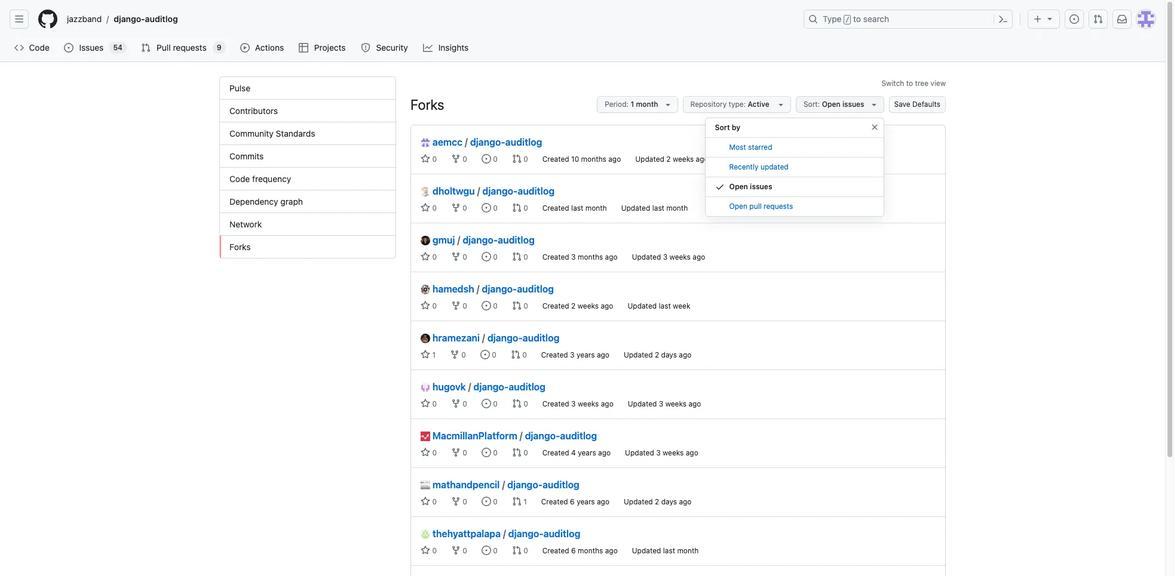 Task type: vqa. For each thing, say whether or not it's contained in the screenshot.


Task type: locate. For each thing, give the bounding box(es) containing it.
created for hamedsh
[[543, 302, 570, 311]]

updated for hamedsh
[[628, 302, 657, 311]]

issue opened image
[[482, 154, 491, 164], [482, 252, 491, 262], [482, 301, 491, 311], [482, 448, 491, 458], [482, 497, 491, 507], [482, 546, 491, 556]]

6 issue opened image from the top
[[482, 546, 491, 556]]

requests right pull
[[764, 202, 793, 211]]

1 vertical spatial days
[[662, 498, 677, 507]]

1 horizontal spatial requests
[[764, 202, 793, 211]]

4 star image from the top
[[421, 350, 430, 360]]

starred
[[748, 143, 773, 152]]

repo forked image down "hamedsh"
[[451, 301, 461, 311]]

3 star image from the top
[[421, 301, 430, 311]]

django- for hugovk
[[474, 382, 509, 393]]

0 vertical spatial updated 3 weeks ago
[[632, 253, 706, 262]]

1 link left created 6 years ago on the bottom
[[512, 497, 527, 507]]

1 vertical spatial open
[[730, 182, 748, 191]]

last for dholtwgu
[[653, 204, 665, 213]]

django- for mathandpencil
[[508, 480, 543, 491]]

auditlog for hamedsh
[[517, 284, 554, 295]]

years right the 4
[[578, 449, 596, 458]]

star image
[[421, 252, 430, 262], [421, 448, 430, 458]]

repo forked image down dholtwgu
[[451, 203, 461, 213]]

0 vertical spatial to
[[854, 14, 861, 24]]

django- for gmuj
[[463, 235, 498, 246]]

/ right type
[[846, 16, 850, 24]]

0 horizontal spatial 1 link
[[421, 350, 436, 360]]

triangle down image up "close menu" image
[[870, 100, 879, 109]]

star image down @aemcc icon
[[421, 154, 430, 164]]

auditlog inside jazzband / django-auditlog
[[145, 14, 178, 24]]

recently updated link
[[706, 158, 884, 178]]

/ django-auditlog for gmuj
[[458, 235, 535, 246]]

months down created 6 years ago on the bottom
[[578, 547, 603, 556]]

code inside insights element
[[230, 174, 250, 184]]

forks down network
[[230, 242, 251, 252]]

insights element
[[219, 77, 396, 259]]

6
[[570, 498, 575, 507], [572, 547, 576, 556]]

6 down the 4
[[570, 498, 575, 507]]

0 vertical spatial years
[[577, 351, 595, 360]]

created left 10 in the left top of the page
[[543, 155, 570, 164]]

1 vertical spatial years
[[578, 449, 596, 458]]

2 vertical spatial months
[[578, 547, 603, 556]]

0 vertical spatial requests
[[173, 42, 207, 53]]

repo forked image down hramezani
[[450, 350, 460, 360]]

0 vertical spatial open
[[822, 100, 841, 109]]

6 star image from the top
[[421, 497, 430, 507]]

2 for hramezani
[[655, 351, 659, 360]]

to left tree
[[907, 79, 914, 88]]

2 horizontal spatial triangle down image
[[870, 100, 879, 109]]

/ right dholtwgu
[[477, 186, 480, 197]]

1 vertical spatial forks
[[230, 242, 251, 252]]

git pull request image for mathandpencil
[[512, 497, 522, 507]]

repository
[[691, 100, 727, 109]]

hamedsh
[[433, 284, 474, 295]]

star image for dholtwgu
[[421, 203, 430, 213]]

1 horizontal spatial forks
[[411, 96, 444, 113]]

django- right hugovk
[[474, 382, 509, 393]]

1 star image from the top
[[421, 154, 430, 164]]

1 vertical spatial updated last month
[[632, 547, 699, 556]]

git pull request image for hramezani
[[511, 350, 521, 360]]

1 horizontal spatial to
[[907, 79, 914, 88]]

repo forked image down aemcc
[[451, 154, 461, 164]]

requests right the pull
[[173, 42, 207, 53]]

2 for mathandpencil
[[655, 498, 660, 507]]

active
[[748, 100, 770, 109]]

3 issue opened image from the top
[[482, 301, 491, 311]]

created for thehyattpalapa
[[543, 547, 570, 556]]

2 star image from the top
[[421, 203, 430, 213]]

1 triangle down image from the left
[[663, 100, 673, 109]]

1 right period: in the top of the page
[[631, 100, 634, 109]]

2 triangle down image from the left
[[776, 100, 786, 109]]

django- right the "gmuj"
[[463, 235, 498, 246]]

1 vertical spatial 1 link
[[512, 497, 527, 507]]

created up created 3 years ago
[[543, 302, 570, 311]]

django- for thehyattpalapa
[[509, 529, 544, 540]]

auditlog for gmuj
[[498, 235, 535, 246]]

to left the search
[[854, 14, 861, 24]]

5 repo forked image from the top
[[451, 448, 461, 458]]

projects link
[[294, 39, 352, 57]]

save
[[895, 100, 911, 109]]

0 vertical spatial star image
[[421, 252, 430, 262]]

years up "created 6 months ago"
[[577, 498, 595, 507]]

commits
[[230, 151, 264, 161]]

10
[[572, 155, 579, 164]]

2 vertical spatial 1
[[522, 498, 527, 507]]

created down created last month
[[543, 253, 570, 262]]

/ for hamedsh
[[477, 284, 480, 295]]

0 horizontal spatial requests
[[173, 42, 207, 53]]

updated 3 weeks ago for hugovk
[[628, 400, 701, 409]]

@hugovk image
[[421, 383, 430, 393]]

3
[[572, 253, 576, 262], [663, 253, 668, 262], [570, 351, 575, 360], [572, 400, 576, 409], [659, 400, 664, 409], [656, 449, 661, 458]]

0 vertical spatial days
[[661, 351, 677, 360]]

switch to tree view link
[[882, 79, 946, 88]]

/ right the "gmuj"
[[458, 235, 460, 246]]

git pull request image
[[141, 43, 151, 53], [512, 154, 522, 164], [512, 252, 522, 262], [512, 301, 522, 311], [511, 350, 521, 360], [512, 399, 522, 409], [512, 448, 522, 458], [512, 497, 522, 507]]

forks link
[[220, 236, 396, 258]]

0 vertical spatial issues
[[843, 100, 865, 109]]

updated last month
[[622, 204, 688, 213], [632, 547, 699, 556]]

contributors link
[[220, 100, 396, 123]]

1 vertical spatial 6
[[572, 547, 576, 556]]

django- up created 6 years ago on the bottom
[[508, 480, 543, 491]]

auditlog for mathandpencil
[[543, 480, 580, 491]]

issues right sort:
[[843, 100, 865, 109]]

1 horizontal spatial triangle down image
[[776, 100, 786, 109]]

thehyattpalapa link
[[421, 527, 501, 542]]

dependency
[[230, 197, 278, 207]]

/ for thehyattpalapa
[[503, 529, 506, 540]]

1 link down the @hramezani icon
[[421, 350, 436, 360]]

/
[[107, 14, 109, 24], [846, 16, 850, 24], [465, 137, 468, 148], [477, 186, 480, 197], [458, 235, 460, 246], [477, 284, 480, 295], [482, 333, 485, 344], [468, 382, 471, 393], [520, 431, 523, 442], [502, 480, 505, 491], [503, 529, 506, 540]]

/ for macmillanplatform
[[520, 431, 523, 442]]

auditlog for macmillanplatform
[[560, 431, 597, 442]]

aemcc
[[433, 137, 463, 148]]

created for aemcc
[[543, 155, 570, 164]]

2 horizontal spatial 1
[[631, 100, 634, 109]]

0 horizontal spatial 1
[[430, 351, 436, 360]]

last for thehyattpalapa
[[663, 547, 676, 556]]

forks
[[411, 96, 444, 113], [230, 242, 251, 252]]

created 10 months ago
[[543, 155, 621, 164]]

months right 10 in the left top of the page
[[581, 155, 607, 164]]

3 repo forked image from the top
[[451, 301, 461, 311]]

2
[[667, 155, 671, 164], [572, 302, 576, 311], [655, 351, 659, 360], [655, 498, 660, 507]]

code down commits
[[230, 174, 250, 184]]

years up created 3 weeks ago
[[577, 351, 595, 360]]

1 vertical spatial months
[[578, 253, 603, 262]]

django-auditlog link for hramezani
[[488, 333, 560, 344]]

pull
[[157, 42, 171, 53]]

1 vertical spatial 1
[[430, 351, 436, 360]]

last
[[572, 204, 584, 213], [653, 204, 665, 213], [659, 302, 671, 311], [663, 547, 676, 556]]

issue opened image for aemcc
[[482, 154, 491, 164]]

months
[[581, 155, 607, 164], [578, 253, 603, 262], [578, 547, 603, 556]]

1 vertical spatial updated 2 days ago
[[624, 498, 692, 507]]

star image down @mathandpencil image
[[421, 497, 430, 507]]

1 star image from the top
[[421, 252, 430, 262]]

code for code
[[29, 42, 50, 53]]

repo forked image down the thehyattpalapa link
[[451, 546, 461, 556]]

git pull request image for gmuj
[[512, 252, 522, 262]]

0 horizontal spatial code
[[29, 42, 50, 53]]

/ for mathandpencil
[[502, 480, 505, 491]]

updated 3 weeks ago
[[632, 253, 706, 262], [628, 400, 701, 409], [625, 449, 699, 458]]

years for hramezani
[[577, 351, 595, 360]]

most starred link
[[706, 138, 884, 158]]

issues
[[843, 100, 865, 109], [750, 182, 773, 191]]

created left the 4
[[543, 449, 570, 458]]

@aemcc image
[[421, 138, 430, 148]]

/ right 'thehyattpalapa'
[[503, 529, 506, 540]]

0
[[430, 155, 437, 164], [461, 155, 467, 164], [491, 155, 498, 164], [522, 155, 528, 164], [430, 204, 437, 213], [461, 204, 467, 213], [491, 204, 498, 213], [522, 204, 528, 213], [430, 253, 437, 262], [461, 253, 467, 262], [491, 253, 498, 262], [522, 253, 528, 262], [430, 302, 437, 311], [461, 302, 467, 311], [491, 302, 498, 311], [522, 302, 528, 311], [460, 351, 466, 360], [490, 351, 497, 360], [521, 351, 527, 360], [430, 400, 437, 409], [461, 400, 467, 409], [491, 400, 498, 409], [522, 400, 528, 409], [430, 449, 437, 458], [461, 449, 467, 458], [491, 449, 498, 458], [522, 449, 528, 458], [430, 498, 437, 507], [461, 498, 467, 507], [491, 498, 498, 507], [430, 547, 437, 556], [461, 547, 467, 556], [491, 547, 498, 556], [522, 547, 528, 556]]

/ django-auditlog for aemcc
[[465, 137, 542, 148]]

1 down the @hramezani icon
[[430, 351, 436, 360]]

months up created 2 weeks ago
[[578, 253, 603, 262]]

3 triangle down image from the left
[[870, 100, 879, 109]]

frequency
[[252, 174, 291, 184]]

list
[[62, 10, 797, 29]]

gmuj link
[[421, 233, 455, 247]]

issue opened image for hamedsh
[[482, 301, 491, 311]]

pulse
[[230, 83, 251, 93]]

6 down created 6 years ago on the bottom
[[572, 547, 576, 556]]

django-auditlog link for macmillanplatform
[[525, 431, 597, 442]]

code
[[29, 42, 50, 53], [230, 174, 250, 184]]

/ right 'jazzband'
[[107, 14, 109, 24]]

/ for hugovk
[[468, 382, 471, 393]]

1 horizontal spatial issues
[[843, 100, 865, 109]]

star image down @macmillanplatform image
[[421, 448, 430, 458]]

2 vertical spatial updated 3 weeks ago
[[625, 449, 699, 458]]

1 repo forked image from the top
[[451, 203, 461, 213]]

years for macmillanplatform
[[578, 449, 596, 458]]

updated last month for dholtwgu
[[622, 204, 688, 213]]

1 left created 6 years ago on the bottom
[[522, 498, 527, 507]]

star image for gmuj
[[421, 252, 430, 262]]

triangle down image for 1 month
[[663, 100, 673, 109]]

open for open pull requests
[[730, 202, 748, 211]]

0 horizontal spatial forks
[[230, 242, 251, 252]]

0 vertical spatial 1 link
[[421, 350, 436, 360]]

play image
[[240, 43, 250, 53]]

/ for hramezani
[[482, 333, 485, 344]]

weeks for macmillanplatform
[[663, 449, 684, 458]]

hugovk
[[433, 382, 466, 393]]

code frequency link
[[220, 168, 396, 191]]

7 star image from the top
[[421, 546, 430, 556]]

2 vertical spatial git pull request image
[[512, 546, 522, 556]]

issue opened image for thehyattpalapa
[[482, 546, 491, 556]]

django- right aemcc
[[470, 137, 506, 148]]

star image down @gmuj icon
[[421, 252, 430, 262]]

@dholtwgu image
[[421, 187, 430, 197]]

2 days from the top
[[662, 498, 677, 507]]

star image down @hugovk icon
[[421, 399, 430, 409]]

forks up @aemcc icon
[[411, 96, 444, 113]]

0 vertical spatial code
[[29, 42, 50, 53]]

hramezani
[[433, 333, 480, 344]]

months for aemcc
[[581, 155, 607, 164]]

month
[[636, 100, 658, 109], [586, 204, 607, 213], [667, 204, 688, 213], [678, 547, 699, 556]]

updated for mathandpencil
[[624, 498, 653, 507]]

@mathandpencil image
[[421, 481, 430, 491]]

0 vertical spatial updated last month
[[622, 204, 688, 213]]

repo forked image for gmuj
[[451, 252, 461, 262]]

django-auditlog link
[[109, 10, 183, 29], [470, 137, 542, 148], [483, 186, 555, 197], [463, 235, 535, 246], [482, 284, 554, 295], [488, 333, 560, 344], [474, 382, 546, 393], [525, 431, 597, 442], [508, 480, 580, 491], [509, 529, 581, 540]]

2 star image from the top
[[421, 448, 430, 458]]

repo forked image for hamedsh
[[451, 301, 461, 311]]

menu containing most starred
[[706, 138, 884, 217]]

issues up open pull requests
[[750, 182, 773, 191]]

jazzband / django-auditlog
[[67, 14, 178, 24]]

star image down @dholtwgu icon
[[421, 203, 430, 213]]

star image for macmillanplatform
[[421, 448, 430, 458]]

1 vertical spatial updated 3 weeks ago
[[628, 400, 701, 409]]

@thehyattpalapa image
[[421, 530, 430, 540]]

django- up "created 6 months ago"
[[509, 529, 544, 540]]

@hramezani image
[[421, 334, 430, 344]]

by
[[732, 123, 741, 132]]

months for gmuj
[[578, 253, 603, 262]]

open right check icon
[[730, 182, 748, 191]]

days for hramezani
[[661, 351, 677, 360]]

5 issue opened image from the top
[[482, 497, 491, 507]]

repository type: active
[[691, 100, 772, 109]]

period:
[[605, 100, 629, 109]]

command palette image
[[999, 14, 1008, 24]]

code right code icon on the top of the page
[[29, 42, 50, 53]]

triangle down image
[[663, 100, 673, 109], [776, 100, 786, 109], [870, 100, 879, 109]]

created up created 3 months ago
[[543, 204, 570, 213]]

week
[[673, 302, 691, 311]]

1 vertical spatial code
[[230, 174, 250, 184]]

6 for mathandpencil
[[570, 498, 575, 507]]

repo forked image for aemcc
[[451, 154, 461, 164]]

open
[[822, 100, 841, 109], [730, 182, 748, 191], [730, 202, 748, 211]]

aemcc link
[[421, 135, 463, 149]]

4 repo forked image from the top
[[451, 399, 461, 409]]

/ right mathandpencil
[[502, 480, 505, 491]]

/ django-auditlog for thehyattpalapa
[[503, 529, 581, 540]]

git pull request image for hamedsh
[[512, 301, 522, 311]]

created down created 6 years ago on the bottom
[[543, 547, 570, 556]]

repo forked image down the "gmuj"
[[451, 252, 461, 262]]

triangle down image right the period: 1 month
[[663, 100, 673, 109]]

created 6 months ago
[[543, 547, 618, 556]]

days
[[661, 351, 677, 360], [662, 498, 677, 507]]

0 vertical spatial git pull request image
[[1094, 14, 1104, 24]]

/ right hugovk
[[468, 382, 471, 393]]

sort by
[[715, 123, 741, 132]]

open left pull
[[730, 202, 748, 211]]

repo forked image down "macmillanplatform" link
[[451, 448, 461, 458]]

django- right hramezani
[[488, 333, 523, 344]]

auditlog for hugovk
[[509, 382, 546, 393]]

repo forked image
[[451, 203, 461, 213], [451, 252, 461, 262], [451, 301, 461, 311], [451, 399, 461, 409], [451, 448, 461, 458]]

star image down the @hramezani icon
[[421, 350, 430, 360]]

updated 3 weeks ago for macmillanplatform
[[625, 449, 699, 458]]

star image down @thehyattpalapa image
[[421, 546, 430, 556]]

repo forked image
[[451, 154, 461, 164], [450, 350, 460, 360], [451, 497, 461, 507], [451, 546, 461, 556]]

1 issue opened image from the top
[[482, 154, 491, 164]]

most
[[730, 143, 746, 152]]

repo forked image down "mathandpencil" link
[[451, 497, 461, 507]]

4
[[572, 449, 576, 458]]

mathandpencil
[[433, 480, 500, 491]]

triangle down image
[[1046, 14, 1055, 23]]

5 star image from the top
[[421, 399, 430, 409]]

close menu image
[[870, 123, 880, 132]]

django- up 54
[[114, 14, 145, 24]]

/ right "hamedsh"
[[477, 284, 480, 295]]

/ right aemcc
[[465, 137, 468, 148]]

2 issue opened image from the top
[[482, 252, 491, 262]]

issue opened image
[[1070, 14, 1080, 24], [64, 43, 74, 53], [482, 203, 491, 213], [481, 350, 490, 360], [482, 399, 491, 409]]

security link
[[356, 39, 414, 57]]

code frequency
[[230, 174, 291, 184]]

2 for aemcc
[[667, 155, 671, 164]]

2 repo forked image from the top
[[451, 252, 461, 262]]

1 horizontal spatial 1
[[522, 498, 527, 507]]

0 vertical spatial months
[[581, 155, 607, 164]]

0 vertical spatial 1
[[631, 100, 634, 109]]

/ right macmillanplatform
[[520, 431, 523, 442]]

menu
[[706, 138, 884, 217]]

created for dholtwgu
[[543, 204, 570, 213]]

django- right dholtwgu
[[483, 186, 518, 197]]

django- up created 4 years ago
[[525, 431, 560, 442]]

1 vertical spatial requests
[[764, 202, 793, 211]]

0 vertical spatial updated 2 days ago
[[624, 351, 692, 360]]

pull requests
[[157, 42, 207, 53]]

git pull request image
[[1094, 14, 1104, 24], [512, 203, 522, 213], [512, 546, 522, 556]]

0 horizontal spatial issues
[[750, 182, 773, 191]]

created for macmillanplatform
[[543, 449, 570, 458]]

created down created 3 years ago
[[543, 400, 570, 409]]

code image
[[14, 43, 24, 53]]

updated last month for thehyattpalapa
[[632, 547, 699, 556]]

created down created 4 years ago
[[541, 498, 568, 507]]

triangle down image right active
[[776, 100, 786, 109]]

star image for thehyattpalapa
[[421, 546, 430, 556]]

/ django-auditlog for dholtwgu
[[477, 186, 555, 197]]

updated for aemcc
[[636, 155, 665, 164]]

1 vertical spatial git pull request image
[[512, 203, 522, 213]]

/ django-auditlog for hamedsh
[[477, 284, 554, 295]]

created down created 2 weeks ago
[[541, 351, 568, 360]]

1 vertical spatial star image
[[421, 448, 430, 458]]

1 horizontal spatial code
[[230, 174, 250, 184]]

jazzband link
[[62, 10, 107, 29]]

updated 2 days ago
[[624, 351, 692, 360], [624, 498, 692, 507]]

repo forked image down hugovk
[[451, 399, 461, 409]]

0 vertical spatial 6
[[570, 498, 575, 507]]

2 vertical spatial open
[[730, 202, 748, 211]]

switch to tree view
[[882, 79, 946, 88]]

0 horizontal spatial triangle down image
[[663, 100, 673, 109]]

open issues link
[[706, 178, 884, 197]]

recently
[[730, 163, 759, 172]]

/ right hramezani
[[482, 333, 485, 344]]

weeks
[[673, 155, 694, 164], [670, 253, 691, 262], [578, 302, 599, 311], [578, 400, 599, 409], [666, 400, 687, 409], [663, 449, 684, 458]]

2 vertical spatial years
[[577, 498, 595, 507]]

django- right "hamedsh"
[[482, 284, 517, 295]]

updated for hugovk
[[628, 400, 657, 409]]

4 issue opened image from the top
[[482, 448, 491, 458]]

git pull request image for hugovk
[[512, 399, 522, 409]]

1 link
[[421, 350, 436, 360], [512, 497, 527, 507]]

star image
[[421, 154, 430, 164], [421, 203, 430, 213], [421, 301, 430, 311], [421, 350, 430, 360], [421, 399, 430, 409], [421, 497, 430, 507], [421, 546, 430, 556]]

1 days from the top
[[661, 351, 677, 360]]

star image down the @hamedsh "image"
[[421, 301, 430, 311]]

open right sort:
[[822, 100, 841, 109]]

django- for hramezani
[[488, 333, 523, 344]]



Task type: describe. For each thing, give the bounding box(es) containing it.
code link
[[10, 39, 55, 57]]

star image for aemcc
[[421, 154, 430, 164]]

type:
[[729, 100, 746, 109]]

created 6 years ago
[[541, 498, 610, 507]]

created for gmuj
[[543, 253, 570, 262]]

notifications image
[[1118, 14, 1127, 24]]

issue opened image for gmuj
[[482, 252, 491, 262]]

updated 2 days ago for mathandpencil
[[624, 498, 692, 507]]

django- for macmillanplatform
[[525, 431, 560, 442]]

django- inside jazzband / django-auditlog
[[114, 14, 145, 24]]

gmuj
[[433, 235, 455, 246]]

open pull requests link
[[706, 197, 884, 217]]

code for code frequency
[[230, 174, 250, 184]]

created 4 years ago
[[543, 449, 611, 458]]

updated 3 weeks ago for gmuj
[[632, 253, 706, 262]]

triangle down image for active
[[776, 100, 786, 109]]

updated for macmillanplatform
[[625, 449, 654, 458]]

issues
[[79, 42, 104, 53]]

dholtwgu link
[[421, 184, 475, 198]]

table image
[[299, 43, 309, 53]]

dependency graph link
[[220, 191, 396, 213]]

requests inside open pull requests link
[[764, 202, 793, 211]]

save defaults
[[895, 100, 941, 109]]

9
[[217, 43, 222, 52]]

pull
[[750, 202, 762, 211]]

auditlog for dholtwgu
[[518, 186, 555, 197]]

defaults
[[913, 100, 941, 109]]

community
[[230, 129, 274, 139]]

created for hugovk
[[543, 400, 570, 409]]

repo forked image for dholtwgu
[[451, 203, 461, 213]]

updated for dholtwgu
[[622, 204, 651, 213]]

django-auditlog link for dholtwgu
[[483, 186, 555, 197]]

created for hramezani
[[541, 351, 568, 360]]

issue opened image for mathandpencil
[[482, 497, 491, 507]]

/ inside type / to search
[[846, 16, 850, 24]]

shield image
[[361, 43, 371, 53]]

0 horizontal spatial to
[[854, 14, 861, 24]]

django-auditlog link for hamedsh
[[482, 284, 554, 295]]

/ for aemcc
[[465, 137, 468, 148]]

/ django-auditlog for mathandpencil
[[502, 480, 580, 491]]

type
[[823, 14, 842, 24]]

repo forked image for hramezani
[[450, 350, 460, 360]]

auditlog for aemcc
[[506, 137, 542, 148]]

open issues
[[730, 182, 773, 191]]

star image for hramezani
[[421, 350, 430, 360]]

forks inside forks link
[[230, 242, 251, 252]]

sort:
[[804, 100, 820, 109]]

months for thehyattpalapa
[[578, 547, 603, 556]]

list containing jazzband
[[62, 10, 797, 29]]

security
[[376, 42, 408, 53]]

triangle down image for open issues
[[870, 100, 879, 109]]

contributors
[[230, 106, 278, 116]]

/ for gmuj
[[458, 235, 460, 246]]

sort
[[715, 123, 730, 132]]

/ django-auditlog for hramezani
[[482, 333, 560, 344]]

insights link
[[419, 39, 475, 57]]

issue opened image for dholtwgu
[[482, 203, 491, 213]]

updated 2 weeks ago
[[636, 155, 709, 164]]

repo forked image for macmillanplatform
[[451, 448, 461, 458]]

check image
[[715, 182, 725, 192]]

type / to search
[[823, 14, 890, 24]]

django-auditlog link for hugovk
[[474, 382, 546, 393]]

54
[[113, 43, 123, 52]]

1 horizontal spatial 1 link
[[512, 497, 527, 507]]

weeks for aemcc
[[673, 155, 694, 164]]

/ django-auditlog for hugovk
[[468, 382, 546, 393]]

days for mathandpencil
[[662, 498, 677, 507]]

@gmuj image
[[421, 236, 430, 246]]

updated last week
[[628, 302, 691, 311]]

created 3 months ago
[[543, 253, 618, 262]]

updated 2 days ago for hramezani
[[624, 351, 692, 360]]

actions
[[255, 42, 284, 53]]

last for hamedsh
[[659, 302, 671, 311]]

issue opened image for hramezani
[[481, 350, 490, 360]]

created 3 years ago
[[541, 351, 610, 360]]

tree
[[916, 79, 929, 88]]

recently updated
[[730, 163, 789, 172]]

standards
[[276, 129, 315, 139]]

star image for hugovk
[[421, 399, 430, 409]]

dholtwgu
[[433, 186, 475, 197]]

git pull request image for thehyattpalapa
[[512, 546, 522, 556]]

network
[[230, 219, 262, 230]]

projects
[[314, 42, 346, 53]]

hamedsh link
[[421, 282, 474, 297]]

1 vertical spatial to
[[907, 79, 914, 88]]

star image for hamedsh
[[421, 301, 430, 311]]

django-auditlog link for mathandpencil
[[508, 480, 580, 491]]

star image for mathandpencil
[[421, 497, 430, 507]]

graph image
[[423, 43, 433, 53]]

1 for the topmost the "1" link
[[430, 351, 436, 360]]

macmillanplatform
[[433, 431, 518, 442]]

updated for gmuj
[[632, 253, 661, 262]]

updated for thehyattpalapa
[[632, 547, 661, 556]]

django-auditlog link for aemcc
[[470, 137, 542, 148]]

@macmillanplatform image
[[421, 432, 430, 442]]

pulse link
[[220, 77, 396, 100]]

open pull requests
[[730, 202, 793, 211]]

django- for dholtwgu
[[483, 186, 518, 197]]

1 vertical spatial issues
[[750, 182, 773, 191]]

created 2 weeks ago
[[543, 302, 614, 311]]

/ for dholtwgu
[[477, 186, 480, 197]]

repo forked image for hugovk
[[451, 399, 461, 409]]

created last month
[[543, 204, 607, 213]]

repo forked image for thehyattpalapa
[[451, 546, 461, 556]]

actions link
[[235, 39, 290, 57]]

hugovk link
[[421, 380, 466, 395]]

insights
[[439, 42, 469, 53]]

save defaults button
[[889, 96, 946, 113]]

hramezani link
[[421, 331, 480, 346]]

created 3 weeks ago
[[543, 400, 614, 409]]

dependency graph
[[230, 197, 303, 207]]

jazzband
[[67, 14, 102, 24]]

switch
[[882, 79, 905, 88]]

community standards link
[[220, 123, 396, 145]]

years for mathandpencil
[[577, 498, 595, 507]]

graph
[[281, 197, 303, 207]]

git pull request image for aemcc
[[512, 154, 522, 164]]

weeks for gmuj
[[670, 253, 691, 262]]

view
[[931, 79, 946, 88]]

mathandpencil link
[[421, 478, 500, 493]]

updated
[[761, 163, 789, 172]]

git pull request image for macmillanplatform
[[512, 448, 522, 458]]

period: 1 month
[[605, 100, 658, 109]]

git pull request image for dholtwgu
[[512, 203, 522, 213]]

issue opened image for macmillanplatform
[[482, 448, 491, 458]]

sort: open issues
[[804, 100, 865, 109]]

/ django-auditlog for macmillanplatform
[[520, 431, 597, 442]]

macmillanplatform link
[[421, 429, 518, 444]]

django- for aemcc
[[470, 137, 506, 148]]

created for mathandpencil
[[541, 498, 568, 507]]

1 for right the "1" link
[[522, 498, 527, 507]]

0 vertical spatial forks
[[411, 96, 444, 113]]

most starred
[[730, 143, 773, 152]]

updated for hramezani
[[624, 351, 653, 360]]

search
[[864, 14, 890, 24]]

network link
[[220, 213, 396, 236]]

homepage image
[[38, 10, 57, 29]]

django- for hamedsh
[[482, 284, 517, 295]]

thehyattpalapa
[[433, 529, 501, 540]]

@hamedsh image
[[421, 285, 430, 295]]

weeks for hugovk
[[666, 400, 687, 409]]

open for open issues
[[730, 182, 748, 191]]

community standards
[[230, 129, 315, 139]]

issue opened image for hugovk
[[482, 399, 491, 409]]

django-auditlog link for gmuj
[[463, 235, 535, 246]]

plus image
[[1034, 14, 1043, 24]]

/ inside jazzband / django-auditlog
[[107, 14, 109, 24]]



